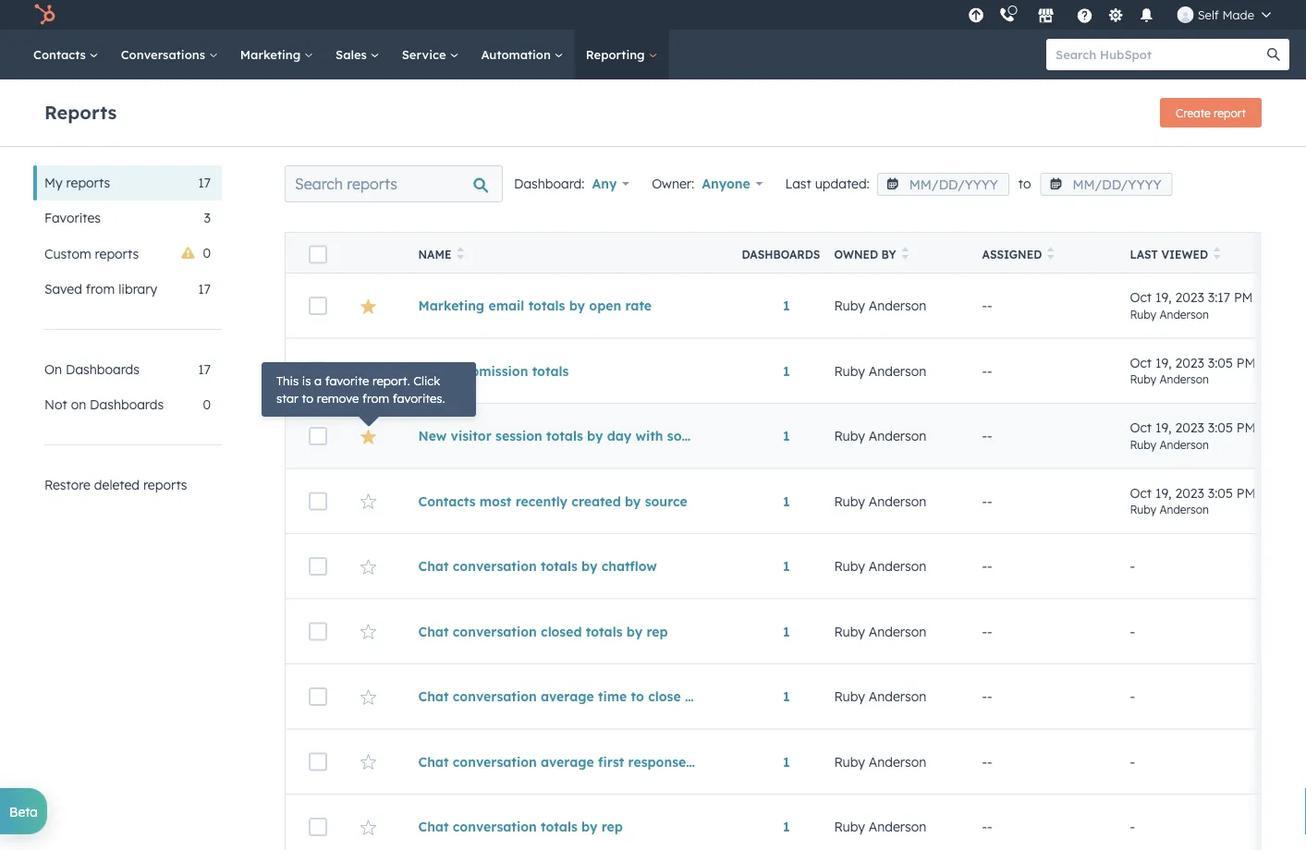 Task type: locate. For each thing, give the bounding box(es) containing it.
1 button for chat conversation totals by chatflow
[[783, 558, 790, 574]]

1 ruby anderson from the top
[[834, 298, 926, 314]]

9 1 button from the top
[[783, 819, 790, 835]]

reports up saved from library
[[95, 245, 139, 262]]

contacts left the most
[[418, 493, 476, 509]]

7 1 button from the top
[[783, 689, 790, 705]]

5 1 button from the top
[[783, 558, 790, 574]]

press to sort. image inside the owned by button
[[902, 247, 909, 260]]

1 vertical spatial average
[[541, 754, 594, 770]]

marketplaces button
[[1027, 0, 1066, 30]]

2 average from the top
[[541, 754, 594, 770]]

0 vertical spatial average
[[541, 689, 594, 705]]

marketplaces image
[[1038, 8, 1054, 25]]

2 3:05 from the top
[[1208, 419, 1233, 436]]

dashboards up the not on dashboards
[[66, 361, 140, 378]]

1 horizontal spatial marketing
[[418, 298, 485, 314]]

4 conversation from the top
[[453, 754, 537, 770]]

0 horizontal spatial press to sort. image
[[457, 247, 464, 260]]

totals for form submission totals
[[532, 363, 569, 379]]

3 press to sort. image from the left
[[1214, 247, 1221, 260]]

1 vertical spatial oct 19, 2023 3:05 pm ruby anderson
[[1130, 419, 1256, 451]]

automation
[[481, 47, 554, 62]]

6 ruby anderson from the top
[[834, 623, 926, 640]]

press to sort. element right viewed
[[1214, 247, 1221, 263]]

press to sort. image
[[457, 247, 464, 260], [902, 247, 909, 260], [1214, 247, 1221, 260]]

17 left this
[[198, 361, 211, 378]]

4 2023 from the top
[[1175, 485, 1204, 501]]

by right created on the bottom left of the page
[[625, 493, 641, 509]]

oct
[[1130, 289, 1152, 305], [1130, 354, 1152, 370], [1130, 419, 1152, 436], [1130, 485, 1152, 501]]

to down the is on the left top of page
[[302, 391, 314, 406]]

1 19, from the top
[[1155, 289, 1172, 305]]

1 vertical spatial reports
[[95, 245, 139, 262]]

beta
[[9, 803, 38, 820]]

17
[[198, 175, 211, 191], [198, 281, 211, 297], [198, 361, 211, 378]]

press to sort. element right owned by
[[902, 247, 909, 263]]

anderson inside oct 19, 2023 3:17 pm ruby anderson
[[1160, 307, 1209, 321]]

press to sort. image for last viewed
[[1214, 247, 1221, 260]]

1 vertical spatial last
[[1130, 248, 1158, 262]]

1 1 button from the top
[[783, 298, 790, 314]]

0 vertical spatial last
[[785, 176, 811, 192]]

1 vertical spatial marketing
[[418, 298, 485, 314]]

2 1 from the top
[[783, 363, 790, 379]]

2 2023 from the top
[[1175, 354, 1204, 370]]

pm for marketing email totals by open rate
[[1234, 289, 1253, 305]]

time
[[598, 689, 627, 705], [690, 754, 719, 770]]

3 oct 19, 2023 3:05 pm ruby anderson from the top
[[1130, 485, 1256, 516]]

chat conversation closed totals by rep
[[418, 623, 668, 640]]

dashboards right "on" at the top of the page
[[90, 397, 164, 413]]

1 horizontal spatial to
[[631, 689, 644, 705]]

source right with
[[667, 428, 710, 444]]

chat
[[418, 558, 449, 574], [418, 623, 449, 640], [418, 689, 449, 705], [418, 754, 449, 770], [418, 819, 449, 835]]

reports for custom reports
[[95, 245, 139, 262]]

2 1 button from the top
[[783, 363, 790, 379]]

1 horizontal spatial press to sort. image
[[902, 247, 909, 260]]

chat conversation average first response time by rep button
[[418, 754, 764, 770]]

9 -- from the top
[[982, 819, 992, 835]]

1
[[783, 298, 790, 314], [783, 363, 790, 379], [783, 428, 790, 444], [783, 493, 790, 509], [783, 558, 790, 574], [783, 623, 790, 640], [783, 689, 790, 705], [783, 754, 790, 770], [783, 819, 790, 835]]

time right response
[[690, 754, 719, 770]]

report.
[[372, 373, 410, 388]]

4 chat from the top
[[418, 754, 449, 770]]

press to sort. element right name
[[457, 247, 464, 263]]

7 1 from the top
[[783, 689, 790, 705]]

totals right "closed"
[[586, 623, 623, 640]]

8 ruby anderson from the top
[[834, 754, 926, 770]]

-- for chat conversation average time to close by rep
[[982, 689, 992, 705]]

reports right "my"
[[66, 175, 110, 191]]

2023 for form submission totals
[[1175, 354, 1204, 370]]

marketing for marketing email totals by open rate
[[418, 298, 485, 314]]

1 oct from the top
[[1130, 289, 1152, 305]]

1 for chat conversation totals by chatflow
[[783, 558, 790, 574]]

notifications image
[[1139, 8, 1155, 25]]

pm inside oct 19, 2023 3:17 pm ruby anderson
[[1234, 289, 1253, 305]]

3:05
[[1208, 354, 1233, 370], [1208, 419, 1233, 436], [1208, 485, 1233, 501]]

0 vertical spatial reports
[[66, 175, 110, 191]]

average
[[541, 689, 594, 705], [541, 754, 594, 770]]

press to sort. element for name
[[457, 247, 464, 263]]

press to sort. element inside last viewed button
[[1214, 247, 1221, 263]]

3 3:05 from the top
[[1208, 485, 1233, 501]]

reports for my reports
[[66, 175, 110, 191]]

0 vertical spatial 17
[[198, 175, 211, 191]]

oct 19, 2023 3:05 pm ruby anderson for form submission totals
[[1130, 354, 1256, 386]]

by
[[881, 248, 896, 262], [569, 298, 585, 314], [587, 428, 603, 444], [625, 493, 641, 509], [581, 558, 597, 574], [627, 623, 643, 640], [685, 689, 701, 705], [723, 754, 739, 770], [581, 819, 597, 835]]

6 -- from the top
[[982, 623, 992, 640]]

2 press to sort. element from the left
[[902, 247, 909, 263]]

2 17 from the top
[[198, 281, 211, 297]]

4 1 button from the top
[[783, 493, 790, 509]]

17 for on dashboards
[[198, 361, 211, 378]]

Search reports search field
[[285, 165, 503, 202]]

star
[[276, 391, 298, 406]]

pm for contacts most recently created by source
[[1237, 485, 1256, 501]]

marketing email totals by open rate
[[418, 298, 652, 314]]

assigned button
[[960, 232, 1108, 273]]

marketing email totals by open rate button
[[418, 298, 697, 314]]

0 vertical spatial 0
[[203, 245, 211, 261]]

by left day
[[587, 428, 603, 444]]

0 vertical spatial marketing
[[240, 47, 304, 62]]

1 button
[[783, 298, 790, 314], [783, 363, 790, 379], [783, 428, 790, 444], [783, 493, 790, 509], [783, 558, 790, 574], [783, 623, 790, 640], [783, 689, 790, 705], [783, 754, 790, 770], [783, 819, 790, 835]]

time left close
[[598, 689, 627, 705]]

marketing down name
[[418, 298, 485, 314]]

restore
[[44, 477, 91, 493]]

1 chat from the top
[[418, 558, 449, 574]]

custom reports
[[44, 245, 139, 262]]

to inside this is a favorite report. click star to remove from favorites.
[[302, 391, 314, 406]]

breakdown
[[714, 428, 786, 444]]

2023 for marketing email totals by open rate
[[1175, 289, 1204, 305]]

to
[[1018, 176, 1031, 192], [302, 391, 314, 406], [631, 689, 644, 705]]

2 conversation from the top
[[453, 623, 537, 640]]

1 horizontal spatial from
[[362, 391, 389, 406]]

2 -- from the top
[[982, 363, 992, 379]]

average for first
[[541, 754, 594, 770]]

1 vertical spatial from
[[362, 391, 389, 406]]

chatflow
[[601, 558, 657, 574]]

submission
[[456, 363, 528, 379]]

0 vertical spatial 3:05
[[1208, 354, 1233, 370]]

average for time
[[541, 689, 594, 705]]

1 vertical spatial to
[[302, 391, 314, 406]]

settings image
[[1108, 8, 1124, 24]]

my
[[44, 175, 63, 191]]

rate
[[625, 298, 652, 314]]

any button
[[592, 171, 630, 197]]

settings link
[[1104, 5, 1127, 24]]

3 2023 from the top
[[1175, 419, 1204, 436]]

favorite
[[325, 373, 369, 388]]

oct 19, 2023 3:05 pm ruby anderson
[[1130, 354, 1256, 386], [1130, 419, 1256, 451], [1130, 485, 1256, 516]]

1 for contacts most recently created by source
[[783, 493, 790, 509]]

5 chat from the top
[[418, 819, 449, 835]]

19,
[[1155, 289, 1172, 305], [1155, 354, 1172, 370], [1155, 419, 1172, 436], [1155, 485, 1172, 501]]

reports banner
[[44, 92, 1262, 128]]

19, inside oct 19, 2023 3:17 pm ruby anderson
[[1155, 289, 1172, 305]]

3 conversation from the top
[[453, 689, 537, 705]]

0 horizontal spatial marketing
[[240, 47, 304, 62]]

from down report.
[[362, 391, 389, 406]]

0 left star
[[203, 397, 211, 413]]

contacts down hubspot link
[[33, 47, 89, 62]]

4 1 from the top
[[783, 493, 790, 509]]

press to sort. element
[[457, 247, 464, 263], [902, 247, 909, 263], [1047, 247, 1054, 263], [1214, 247, 1221, 263]]

4 19, from the top
[[1155, 485, 1172, 501]]

upgrade image
[[968, 8, 985, 24]]

2023 for contacts most recently created by source
[[1175, 485, 1204, 501]]

2023
[[1175, 289, 1204, 305], [1175, 354, 1204, 370], [1175, 419, 1204, 436], [1175, 485, 1204, 501]]

form
[[418, 363, 452, 379]]

press to sort. image right viewed
[[1214, 247, 1221, 260]]

2 vertical spatial reports
[[143, 477, 187, 493]]

to up assigned button on the right top
[[1018, 176, 1031, 192]]

from
[[86, 281, 115, 297], [362, 391, 389, 406]]

anderson
[[869, 298, 926, 314], [1160, 307, 1209, 321], [869, 363, 926, 379], [1160, 372, 1209, 386], [869, 428, 926, 444], [1160, 437, 1209, 451], [869, 493, 926, 509], [1160, 503, 1209, 516], [869, 558, 926, 574], [869, 623, 926, 640], [869, 689, 926, 705], [869, 754, 926, 770], [869, 819, 926, 835]]

8 1 button from the top
[[783, 754, 790, 770]]

oct for form submission totals
[[1130, 354, 1152, 370]]

2 19, from the top
[[1155, 354, 1172, 370]]

last left "updated:"
[[785, 176, 811, 192]]

0 vertical spatial contacts
[[33, 47, 89, 62]]

by left open
[[569, 298, 585, 314]]

press to sort. image right name
[[457, 247, 464, 260]]

2 press to sort. image from the left
[[902, 247, 909, 260]]

3 -- from the top
[[982, 428, 992, 444]]

to left close
[[631, 689, 644, 705]]

1 horizontal spatial time
[[690, 754, 719, 770]]

--
[[982, 298, 992, 314], [982, 363, 992, 379], [982, 428, 992, 444], [982, 493, 992, 509], [982, 558, 992, 574], [982, 623, 992, 640], [982, 689, 992, 705], [982, 754, 992, 770], [982, 819, 992, 835]]

by down chat conversation average first response time by rep
[[581, 819, 597, 835]]

oct inside oct 19, 2023 3:17 pm ruby anderson
[[1130, 289, 1152, 305]]

0 vertical spatial source
[[667, 428, 710, 444]]

by right owned
[[881, 248, 896, 262]]

marketing inside marketing link
[[240, 47, 304, 62]]

1 average from the top
[[541, 689, 594, 705]]

9 1 from the top
[[783, 819, 790, 835]]

4 oct from the top
[[1130, 485, 1152, 501]]

5 -- from the top
[[982, 558, 992, 574]]

9 ruby anderson from the top
[[834, 819, 926, 835]]

2023 inside oct 19, 2023 3:17 pm ruby anderson
[[1175, 289, 1204, 305]]

form submission totals button
[[418, 363, 697, 379]]

1 horizontal spatial contacts
[[418, 493, 476, 509]]

0 vertical spatial oct 19, 2023 3:05 pm ruby anderson
[[1130, 354, 1256, 386]]

dashboards left owned
[[742, 248, 820, 262]]

1 press to sort. image from the left
[[457, 247, 464, 260]]

remove
[[317, 391, 359, 406]]

reports right deleted in the left bottom of the page
[[143, 477, 187, 493]]

reporting link
[[575, 30, 669, 79]]

7 ruby anderson from the top
[[834, 689, 926, 705]]

restore deleted reports
[[44, 477, 187, 493]]

on
[[71, 397, 86, 413]]

1 vertical spatial 17
[[198, 281, 211, 297]]

source
[[667, 428, 710, 444], [645, 493, 688, 509]]

0 horizontal spatial last
[[785, 176, 811, 192]]

1 1 from the top
[[783, 298, 790, 314]]

5 1 from the top
[[783, 558, 790, 574]]

ruby anderson for chat conversation average first response time by rep
[[834, 754, 926, 770]]

6 1 button from the top
[[783, 623, 790, 640]]

press to sort. image right owned by
[[902, 247, 909, 260]]

3 19, from the top
[[1155, 419, 1172, 436]]

3 1 from the top
[[783, 428, 790, 444]]

-- for form submission totals
[[982, 363, 992, 379]]

0 horizontal spatial time
[[598, 689, 627, 705]]

dashboards
[[742, 248, 820, 262], [66, 361, 140, 378], [90, 397, 164, 413]]

by right response
[[723, 754, 739, 770]]

on
[[44, 361, 62, 378]]

average left first
[[541, 754, 594, 770]]

ruby
[[834, 298, 865, 314], [1130, 307, 1156, 321], [834, 363, 865, 379], [1130, 372, 1156, 386], [834, 428, 865, 444], [1130, 437, 1156, 451], [834, 493, 865, 509], [1130, 503, 1156, 516], [834, 558, 865, 574], [834, 623, 865, 640], [834, 689, 865, 705], [834, 754, 865, 770], [834, 819, 865, 835]]

1 conversation from the top
[[453, 558, 537, 574]]

press to sort. image inside 'name' button
[[457, 247, 464, 260]]

ruby inside oct 19, 2023 3:17 pm ruby anderson
[[1130, 307, 1156, 321]]

8 1 from the top
[[783, 754, 790, 770]]

create
[[1176, 106, 1211, 120]]

from down the custom reports
[[86, 281, 115, 297]]

4 press to sort. element from the left
[[1214, 247, 1221, 263]]

2 vertical spatial 3:05
[[1208, 485, 1233, 501]]

calling icon button
[[992, 3, 1023, 27]]

1 2023 from the top
[[1175, 289, 1204, 305]]

totals for chat conversation totals by chatflow
[[541, 558, 578, 574]]

day
[[607, 428, 632, 444]]

0 down 3
[[203, 245, 211, 261]]

ruby anderson for form submission totals
[[834, 363, 926, 379]]

marketing left 'sales'
[[240, 47, 304, 62]]

2 horizontal spatial to
[[1018, 176, 1031, 192]]

reports
[[66, 175, 110, 191], [95, 245, 139, 262], [143, 477, 187, 493]]

press to sort. image for owned by
[[902, 247, 909, 260]]

1 vertical spatial 0
[[203, 397, 211, 413]]

totals
[[528, 298, 565, 314], [532, 363, 569, 379], [546, 428, 583, 444], [541, 558, 578, 574], [586, 623, 623, 640], [541, 819, 578, 835]]

17 right library
[[198, 281, 211, 297]]

conversation for chat conversation average time to close by rep
[[453, 689, 537, 705]]

2 vertical spatial to
[[631, 689, 644, 705]]

1 horizontal spatial last
[[1130, 248, 1158, 262]]

3 ruby anderson from the top
[[834, 428, 926, 444]]

totals for marketing email totals by open rate
[[528, 298, 565, 314]]

press to sort. element inside 'name' button
[[457, 247, 464, 263]]

1 for chat conversation totals by rep
[[783, 819, 790, 835]]

6 1 from the top
[[783, 623, 790, 640]]

marketing
[[240, 47, 304, 62], [418, 298, 485, 314]]

1 for form submission totals
[[783, 363, 790, 379]]

0 horizontal spatial to
[[302, 391, 314, 406]]

press to sort. element inside assigned button
[[1047, 247, 1054, 263]]

1 vertical spatial contacts
[[418, 493, 476, 509]]

2 vertical spatial oct 19, 2023 3:05 pm ruby anderson
[[1130, 485, 1256, 516]]

deleted
[[94, 477, 140, 493]]

1 vertical spatial 3:05
[[1208, 419, 1233, 436]]

oct 19, 2023 3:05 pm ruby anderson for contacts most recently created by source
[[1130, 485, 1256, 516]]

2 horizontal spatial press to sort. image
[[1214, 247, 1221, 260]]

0 horizontal spatial contacts
[[33, 47, 89, 62]]

3 press to sort. element from the left
[[1047, 247, 1054, 263]]

chat for chat conversation totals by rep
[[418, 819, 449, 835]]

contacts
[[33, 47, 89, 62], [418, 493, 476, 509]]

press to sort. element inside the owned by button
[[902, 247, 909, 263]]

totals for chat conversation totals by rep
[[541, 819, 578, 835]]

press to sort. element right 'assigned'
[[1047, 247, 1054, 263]]

19, for form submission totals
[[1155, 354, 1172, 370]]

marketing for marketing
[[240, 47, 304, 62]]

4 -- from the top
[[982, 493, 992, 509]]

totals down contacts most recently created by source button
[[541, 558, 578, 574]]

2 ruby anderson from the top
[[834, 363, 926, 379]]

3:05 for form submission totals
[[1208, 354, 1233, 370]]

7 -- from the top
[[982, 689, 992, 705]]

pm for form submission totals
[[1237, 354, 1256, 370]]

1 -- from the top
[[982, 298, 992, 314]]

automation link
[[470, 30, 575, 79]]

1 oct 19, 2023 3:05 pm ruby anderson from the top
[[1130, 354, 1256, 386]]

1 3:05 from the top
[[1208, 354, 1233, 370]]

totals right submission
[[532, 363, 569, 379]]

chat conversation average time to close by rep button
[[418, 689, 726, 705]]

5 ruby anderson from the top
[[834, 558, 926, 574]]

3 chat from the top
[[418, 689, 449, 705]]

17 for saved from library
[[198, 281, 211, 297]]

source down with
[[645, 493, 688, 509]]

2 oct from the top
[[1130, 354, 1152, 370]]

0 horizontal spatial from
[[86, 281, 115, 297]]

last left viewed
[[1130, 248, 1158, 262]]

press to sort. image inside last viewed button
[[1214, 247, 1221, 260]]

1 17 from the top
[[198, 175, 211, 191]]

8 -- from the top
[[982, 754, 992, 770]]

3 17 from the top
[[198, 361, 211, 378]]

average down "closed"
[[541, 689, 594, 705]]

conversations
[[121, 47, 209, 62]]

recently
[[515, 493, 568, 509]]

press to sort. image for name
[[457, 247, 464, 260]]

chat conversation totals by chatflow
[[418, 558, 657, 574]]

totals down chat conversation average first response time by rep
[[541, 819, 578, 835]]

17 up 3
[[198, 175, 211, 191]]

2 vertical spatial 17
[[198, 361, 211, 378]]

ruby anderson for chat conversation closed totals by rep
[[834, 623, 926, 640]]

4 ruby anderson from the top
[[834, 493, 926, 509]]

5 conversation from the top
[[453, 819, 537, 835]]

2 chat from the top
[[418, 623, 449, 640]]

last inside button
[[1130, 248, 1158, 262]]

1 press to sort. element from the left
[[457, 247, 464, 263]]

this is a favorite report. click star to remove from favorites.
[[276, 373, 445, 406]]

totals right email
[[528, 298, 565, 314]]



Task type: describe. For each thing, give the bounding box(es) containing it.
not
[[44, 397, 67, 413]]

oct for contacts most recently created by source
[[1130, 485, 1152, 501]]

1 for chat conversation closed totals by rep
[[783, 623, 790, 640]]

conversation for chat conversation totals by rep
[[453, 819, 537, 835]]

1 button for chat conversation average time to close by rep
[[783, 689, 790, 705]]

press to sort. element for owned by
[[902, 247, 909, 263]]

1 button for chat conversation average first response time by rep
[[783, 754, 790, 770]]

not on dashboards
[[44, 397, 164, 413]]

press to sort. image
[[1047, 247, 1054, 260]]

-- for chat conversation closed totals by rep
[[982, 623, 992, 640]]

upgrade link
[[965, 5, 988, 24]]

help button
[[1069, 0, 1101, 30]]

name button
[[396, 232, 720, 273]]

click
[[413, 373, 440, 388]]

self made button
[[1166, 0, 1282, 30]]

sales
[[336, 47, 370, 62]]

chat conversation totals by rep
[[418, 819, 623, 835]]

owner:
[[652, 176, 694, 192]]

any
[[592, 176, 617, 192]]

17 for my reports
[[198, 175, 211, 191]]

by right close
[[685, 689, 701, 705]]

service
[[402, 47, 450, 62]]

1 button for contacts most recently created by source
[[783, 493, 790, 509]]

saved from library
[[44, 281, 157, 297]]

-- for chat conversation average first response time by rep
[[982, 754, 992, 770]]

reports inside button
[[143, 477, 187, 493]]

visitor
[[451, 428, 492, 444]]

0 vertical spatial dashboards
[[742, 248, 820, 262]]

chat for chat conversation closed totals by rep
[[418, 623, 449, 640]]

1 vertical spatial source
[[645, 493, 688, 509]]

1 button for chat conversation closed totals by rep
[[783, 623, 790, 640]]

press to sort. element for assigned
[[1047, 247, 1054, 263]]

oct for marketing email totals by open rate
[[1130, 289, 1152, 305]]

name
[[418, 248, 451, 262]]

anyone
[[702, 176, 750, 192]]

Search HubSpot search field
[[1046, 39, 1273, 70]]

last viewed button
[[1108, 232, 1279, 273]]

closed
[[541, 623, 582, 640]]

with
[[635, 428, 663, 444]]

create report link
[[1160, 98, 1262, 128]]

hubspot image
[[33, 4, 55, 26]]

by down 'chatflow'
[[627, 623, 643, 640]]

press to sort. element for last viewed
[[1214, 247, 1221, 263]]

3 1 button from the top
[[783, 428, 790, 444]]

ruby anderson for contacts most recently created by source
[[834, 493, 926, 509]]

updated:
[[815, 176, 870, 192]]

calling icon image
[[999, 7, 1016, 24]]

form submission totals
[[418, 363, 569, 379]]

a
[[314, 373, 322, 388]]

notifications button
[[1131, 0, 1163, 30]]

3 oct from the top
[[1130, 419, 1152, 436]]

search button
[[1258, 39, 1289, 70]]

last for last viewed
[[1130, 248, 1158, 262]]

conversation for chat conversation totals by chatflow
[[453, 558, 537, 574]]

19, for contacts most recently created by source
[[1155, 485, 1172, 501]]

1 vertical spatial dashboards
[[66, 361, 140, 378]]

new
[[418, 428, 447, 444]]

ruby anderson for chat conversation average time to close by rep
[[834, 689, 926, 705]]

oct 19, 2023 3:17 pm ruby anderson
[[1130, 289, 1253, 321]]

conversation for chat conversation closed totals by rep
[[453, 623, 537, 640]]

1 for marketing email totals by open rate
[[783, 298, 790, 314]]

0 vertical spatial time
[[598, 689, 627, 705]]

made
[[1222, 7, 1254, 22]]

create report
[[1176, 106, 1246, 120]]

last viewed
[[1130, 248, 1208, 262]]

contacts most recently created by source
[[418, 493, 688, 509]]

close
[[648, 689, 681, 705]]

self made menu
[[963, 0, 1284, 30]]

chat for chat conversation average first response time by rep
[[418, 754, 449, 770]]

favorites
[[44, 210, 101, 226]]

-- for chat conversation totals by rep
[[982, 819, 992, 835]]

last updated:
[[785, 176, 870, 192]]

contacts for contacts most recently created by source
[[418, 493, 476, 509]]

custom
[[44, 245, 91, 262]]

chat conversation totals by rep button
[[418, 819, 697, 835]]

by left 'chatflow'
[[581, 558, 597, 574]]

open
[[589, 298, 621, 314]]

0 vertical spatial to
[[1018, 176, 1031, 192]]

on dashboards
[[44, 361, 140, 378]]

viewed
[[1161, 248, 1208, 262]]

help image
[[1077, 8, 1093, 25]]

reporting
[[586, 47, 648, 62]]

by inside button
[[881, 248, 896, 262]]

1 button for chat conversation totals by rep
[[783, 819, 790, 835]]

totals right session
[[546, 428, 583, 444]]

hubspot link
[[22, 4, 69, 26]]

most
[[480, 493, 511, 509]]

2 0 from the top
[[203, 397, 211, 413]]

19, for marketing email totals by open rate
[[1155, 289, 1172, 305]]

chat for chat conversation totals by chatflow
[[418, 558, 449, 574]]

chat conversation average time to close by rep
[[418, 689, 726, 705]]

ruby anderson for chat conversation totals by chatflow
[[834, 558, 926, 574]]

1 vertical spatial time
[[690, 754, 719, 770]]

-- for chat conversation totals by chatflow
[[982, 558, 992, 574]]

last for last updated:
[[785, 176, 811, 192]]

library
[[119, 281, 157, 297]]

favorites.
[[393, 391, 445, 406]]

report
[[1214, 106, 1246, 120]]

dashboard:
[[514, 176, 585, 192]]

reports
[[44, 100, 117, 123]]

3:05 for contacts most recently created by source
[[1208, 485, 1233, 501]]

created
[[572, 493, 621, 509]]

my reports
[[44, 175, 110, 191]]

ruby anderson image
[[1177, 6, 1194, 23]]

1 0 from the top
[[203, 245, 211, 261]]

0 vertical spatial from
[[86, 281, 115, 297]]

-- for marketing email totals by open rate
[[982, 298, 992, 314]]

anyone button
[[702, 171, 763, 197]]

owned by button
[[812, 232, 960, 273]]

1 for chat conversation average time to close by rep
[[783, 689, 790, 705]]

2 vertical spatial dashboards
[[90, 397, 164, 413]]

1 button for form submission totals
[[783, 363, 790, 379]]

3
[[204, 210, 211, 226]]

from inside this is a favorite report. click star to remove from favorites.
[[362, 391, 389, 406]]

self made
[[1198, 7, 1254, 22]]

chat conversation totals by chatflow button
[[418, 558, 697, 574]]

new visitor session totals by day with source breakdown
[[418, 428, 786, 444]]

contacts for contacts
[[33, 47, 89, 62]]

MM/DD/YYYY text field
[[1040, 173, 1172, 196]]

1 button for marketing email totals by open rate
[[783, 298, 790, 314]]

session
[[496, 428, 542, 444]]

response
[[628, 754, 686, 770]]

owned by
[[834, 248, 896, 262]]

chat for chat conversation average time to close by rep
[[418, 689, 449, 705]]

-- for contacts most recently created by source
[[982, 493, 992, 509]]

MM/DD/YYYY text field
[[877, 173, 1009, 196]]

ruby anderson for marketing email totals by open rate
[[834, 298, 926, 314]]

first
[[598, 754, 624, 770]]

conversation for chat conversation average first response time by rep
[[453, 754, 537, 770]]

service link
[[391, 30, 470, 79]]

sales link
[[324, 30, 391, 79]]

3:17
[[1208, 289, 1230, 305]]

saved
[[44, 281, 82, 297]]

ruby anderson for chat conversation totals by rep
[[834, 819, 926, 835]]

this
[[276, 373, 299, 388]]

search image
[[1267, 48, 1280, 61]]

contacts most recently created by source button
[[418, 493, 697, 509]]

contacts link
[[22, 30, 110, 79]]

new visitor session totals by day with source breakdown button
[[418, 428, 786, 444]]

chat conversation average first response time by rep
[[418, 754, 764, 770]]

assigned
[[982, 248, 1042, 262]]

2 oct 19, 2023 3:05 pm ruby anderson from the top
[[1130, 419, 1256, 451]]

is
[[302, 373, 311, 388]]

conversations link
[[110, 30, 229, 79]]

1 for chat conversation average first response time by rep
[[783, 754, 790, 770]]



Task type: vqa. For each thing, say whether or not it's contained in the screenshot.
Descending Sort. Press To Sort Ascending. icon
no



